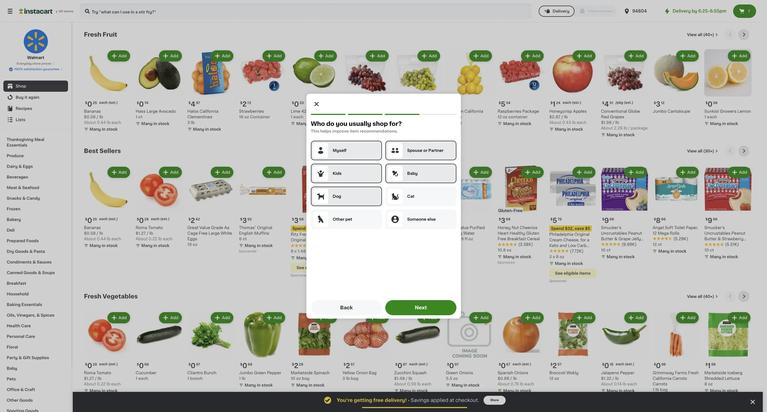 Task type: describe. For each thing, give the bounding box(es) containing it.
8 inside marketside iceberg shredded lettuce 8 oz
[[705, 383, 707, 386]]

1 horizontal spatial $1.27
[[136, 231, 146, 235]]

0 horizontal spatial carrots
[[653, 383, 668, 386]]

10 inside 'marketside spinach 10 oz bag'
[[291, 377, 295, 381]]

cilantro
[[187, 371, 203, 375]]

items for 5
[[580, 271, 591, 275]]

$5 for 3
[[327, 227, 332, 231]]

100%
[[14, 68, 23, 71]]

$ 3 12
[[654, 101, 665, 107]]

lemon
[[738, 109, 751, 113]]

seedless inside sun harvest seedless red grapes $2.18 / lb about 2.4 lb / package
[[368, 109, 386, 113]]

household link
[[3, 289, 68, 300]]

see eligible items button for 3
[[291, 263, 338, 273]]

$1.24 each (estimated) element
[[550, 99, 597, 109]]

ritz fresh stacks original crackers
[[291, 233, 325, 242]]

1 vertical spatial $1.27
[[84, 377, 94, 381]]

oz down lifestyle
[[560, 255, 565, 259]]

produce
[[7, 154, 24, 158]]

prepared
[[7, 239, 25, 243]]

0 horizontal spatial baby
[[7, 367, 17, 371]]

see eligible items button for 5
[[550, 269, 597, 278]]

$ inside "$ 22 bounty select-a-size paper towels"
[[344, 218, 346, 221]]

cream
[[550, 238, 563, 242]]

28 for rightmost $0.28 each (estimated) "element"
[[144, 218, 149, 221]]

24
[[556, 101, 561, 105]]

walmart link
[[23, 29, 48, 60]]

3 for $ 3 68
[[501, 217, 506, 224]]

98 for 0
[[662, 363, 666, 367]]

1 button
[[733, 4, 756, 18]]

grimmway
[[653, 371, 674, 375]]

product group containing 22
[[343, 166, 390, 255]]

28 inside $ 2 28
[[299, 363, 303, 367]]

fresh inside grimmway farms fresh california carrots carrots 1 lb bag many in stock
[[688, 371, 699, 375]]

you're
[[337, 398, 353, 403]]

& inside "condiments & sauces" link
[[33, 260, 36, 264]]

72 for 5
[[403, 218, 407, 221]]

all stores link
[[19, 3, 74, 19]]

12 for package
[[498, 115, 502, 119]]

$ 2 57 for broccoli
[[551, 363, 562, 369]]

peanut for strawberry
[[732, 231, 746, 235]]

0.43
[[562, 121, 571, 125]]

at
[[450, 398, 454, 403]]

red inside sun harvest seedless red grapes $2.18 / lb about 2.4 lb / package
[[343, 115, 351, 119]]

$ inside $ 1 24
[[551, 101, 553, 105]]

sponsored badge image down 10.8 oz
[[498, 261, 515, 264]]

$ inside $ 8 86
[[654, 218, 656, 221]]

ritz
[[291, 233, 298, 236]]

gluten
[[526, 231, 540, 235]]

2 for broccoli wokly
[[553, 363, 557, 369]]

1 vertical spatial essentials
[[22, 303, 42, 307]]

each inside sunkist growers lemon 1 each
[[707, 115, 717, 119]]

1 inside grimmway farms fresh california carrots carrots 1 lb bag many in stock
[[653, 388, 655, 392]]

delivery for delivery by 6:25-6:55pm
[[673, 9, 691, 13]]

3 item carousel region from the top
[[84, 291, 752, 403]]

pepper inside jumbo green pepper 1 lb
[[267, 371, 281, 375]]

68 for jumbo green pepper
[[248, 363, 252, 367]]

party & gift supplies link
[[3, 353, 68, 363]]

3 inside halos california clementines 3 lb
[[187, 121, 190, 125]]

smucker's for smucker's uncrustables peanut butter & strawberry jam sandwich
[[705, 226, 725, 230]]

bag inside grimmway farms fresh california carrots carrots 1 lb bag many in stock
[[660, 388, 668, 392]]

recommendations.
[[360, 129, 398, 133]]

$ inside the $ 4 51
[[602, 101, 605, 105]]

main content containing 0
[[73, 22, 763, 412]]

(40+) for 1
[[704, 295, 714, 299]]

$0.87 each (estimated) element
[[394, 361, 442, 370]]

harvest
[[351, 109, 367, 113]]

8 down lifestyle
[[556, 255, 559, 259]]

ct for angel soft toilet paper, 12 mega rolls
[[658, 243, 662, 247]]

large inside hass large avocado 1 ct
[[147, 109, 158, 113]]

$ 9 96 for smucker's uncrustables peanut butter & grape jelly sandwich
[[602, 217, 614, 224]]

item
[[350, 129, 359, 133]]

bag inside premium california lemons 2 lb bag
[[454, 121, 462, 125]]

(est.) for $0.67 each (estimated) element
[[522, 363, 532, 366]]

party
[[7, 356, 18, 360]]

$ inside the $ 3 68
[[499, 218, 501, 221]]

$ inside "$ 2 42"
[[189, 218, 191, 221]]

1 horizontal spatial carrots
[[673, 377, 687, 381]]

thanksgiving meal essentials
[[7, 138, 44, 147]]

1 vertical spatial breakfast
[[7, 282, 26, 286]]

$1.98 for grapes
[[601, 121, 612, 125]]

0.44 for 2
[[97, 237, 106, 241]]

by
[[692, 9, 698, 13]]

about inside zucchini squash $1.48 / lb about 0.59 lb each
[[394, 383, 406, 386]]

free inside great value grade aa cage free large white eggs 18 oz
[[199, 231, 208, 235]]

stock inside product group
[[675, 249, 687, 253]]

many inside grimmway farms fresh california carrots carrots 1 lb bag many in stock
[[659, 395, 670, 399]]

(est.) for rightmost $0.28 each (estimated) "element"
[[160, 217, 170, 221]]

$ inside '$ 0 18 each (est.)'
[[602, 363, 605, 367]]

$ inside $ 0 67
[[499, 363, 501, 367]]

original inside ritz fresh stacks original crackers
[[291, 238, 306, 242]]

smucker's for smucker's uncrustables peanut butter & grape jelly sandwich
[[601, 226, 622, 230]]

ct inside thomas' original english muffins 6 ct
[[243, 237, 247, 241]]

72 for 2
[[247, 101, 251, 105]]

best
[[84, 148, 98, 154]]

care for personal care
[[25, 335, 35, 339]]

other for other goods
[[7, 399, 18, 403]]

pasta
[[34, 250, 45, 254]]

next
[[415, 306, 427, 310]]

oz inside the raspberries package 12 oz container
[[503, 115, 508, 119]]

each inside honeycrisp apples $2.87 / lb about 0.43 lb each
[[577, 121, 587, 125]]

12 for 3
[[661, 101, 665, 105]]

& inside smucker's uncrustables peanut butter & grape jelly sandwich
[[615, 237, 618, 241]]

lb inside jumbo green pepper 1 lb
[[242, 377, 246, 381]]

dairy & eggs
[[7, 165, 33, 169]]

bounty
[[343, 226, 357, 230]]

grapes inside green seedless grapes bag $1.98 / lb about 2.43 lb / package
[[426, 109, 441, 113]]

uncrustables for strawberry
[[705, 231, 731, 235]]

1.48
[[298, 249, 306, 253]]

10 ct for smucker's uncrustables peanut butter & strawberry jam sandwich
[[705, 248, 714, 252]]

great for great value grade aa cage free large white eggs 18 oz
[[187, 226, 199, 230]]

$ 3 92
[[240, 217, 252, 224]]

baby link
[[3, 363, 68, 374]]

fresh left the fruit
[[84, 32, 101, 38]]

86
[[661, 218, 666, 221]]

many in stock inside product group
[[659, 249, 687, 253]]

oz inside great value grade aa cage free large white eggs 18 oz
[[193, 243, 197, 247]]

$ 4 97
[[189, 101, 200, 107]]

68 for honey nut cheerios heart healthy gluten free breakfast cereal
[[506, 218, 511, 221]]

$ inside the $ 0 98
[[654, 363, 656, 367]]

hass large avocado 1 ct
[[136, 109, 176, 119]]

baking essentials
[[7, 303, 42, 307]]

each inside '$ 0 18 each (est.)'
[[616, 363, 624, 366]]

who
[[311, 121, 325, 127]]

57 for yellow
[[351, 363, 355, 367]]

$0.58 for 2
[[84, 231, 96, 235]]

cantaloupe
[[668, 109, 691, 113]]

cat
[[407, 194, 414, 198]]

sauces
[[37, 260, 52, 264]]

$ inside $ 4 97
[[189, 101, 191, 105]]

in inside product group
[[671, 249, 674, 253]]

4 for $ 4 97
[[191, 101, 195, 107]]

green inside jumbo green pepper 1 lb
[[254, 371, 266, 375]]

$ 0 33
[[292, 101, 304, 107]]

oz right 10.8
[[507, 248, 512, 252]]

health
[[7, 324, 20, 328]]

(7.72k)
[[570, 249, 584, 253]]

health care link
[[3, 321, 68, 331]]

1 inside cilantro bunch 1 bunch
[[187, 377, 189, 381]]

3 inside the yellow onion bag 3 lb bag
[[343, 377, 345, 381]]

snacks & candy link
[[3, 193, 68, 204]]

goods for canned
[[24, 271, 37, 275]]

100% satisfaction guarantee button
[[9, 66, 63, 72]]

nut
[[512, 226, 519, 230]]

/ inside zucchini squash $1.48 / lb about 0.59 lb each
[[406, 377, 408, 381]]

care for health care
[[21, 324, 31, 328]]

about inside spanish onions $0.88 / lb about 0.76 lb each
[[498, 383, 510, 386]]

2 for great value grade aa cage free large white eggs
[[191, 217, 195, 224]]

sponsored badge image down 6
[[239, 250, 256, 253]]

value for water
[[458, 226, 469, 230]]

/pkg (est.)
[[616, 101, 634, 104]]

0 vertical spatial eggs
[[23, 165, 33, 169]]

2 for yellow onion bag
[[346, 363, 350, 369]]

/ inside spanish onions $0.88 / lb about 0.76 lb each
[[511, 377, 512, 381]]

roma tomato $1.27 / lb about 0.22 lb each for rightmost $0.28 each (estimated) "element"
[[136, 226, 173, 241]]

$1.98 for bag
[[394, 121, 405, 125]]

18 inside '$ 0 18 each (est.)'
[[610, 363, 614, 367]]

12 inside angel soft toilet paper, 12 mega rolls
[[653, 231, 657, 235]]

walmart logo image
[[23, 29, 48, 54]]

each inside spanish onions $0.88 / lb about 0.76 lb each
[[525, 383, 534, 386]]

jelly
[[632, 237, 641, 241]]

tomato for the bottommost $0.28 each (estimated) "element"
[[96, 371, 111, 375]]

& inside dry goods & pasta link
[[29, 250, 33, 254]]

& inside office & craft link
[[20, 388, 24, 392]]

raspberries
[[498, 109, 522, 113]]

farms
[[675, 371, 687, 375]]

many inside product group
[[659, 249, 670, 253]]

9 for smucker's uncrustables peanut butter & strawberry jam sandwich
[[708, 217, 713, 224]]

$ 0 97 for cilantro bunch
[[189, 363, 200, 369]]

10 ct for smucker's uncrustables peanut butter & grape jelly sandwich
[[601, 248, 611, 252]]

33
[[300, 101, 304, 105]]

each (est.) inside $1.24 each (estimated) element
[[563, 101, 582, 104]]

2 inside premium california lemons 2 lb bag
[[446, 121, 449, 125]]

$20,
[[307, 227, 315, 231]]

office & craft
[[7, 388, 35, 392]]

about inside honeycrisp apples $2.87 / lb about 0.43 lb each
[[550, 121, 561, 125]]

see for 5
[[555, 271, 563, 275]]

floral
[[7, 345, 18, 349]]

great value grade aa cage free large white eggs 18 oz
[[187, 226, 232, 247]]

(40+) for 0
[[704, 33, 714, 37]]

bakery
[[7, 218, 21, 222]]

28 for the bottommost $0.28 each (estimated) "element"
[[93, 363, 97, 367]]

essentials inside thanksgiving meal essentials
[[7, 143, 27, 147]]

$ inside $ 5 72
[[395, 218, 398, 221]]

original for cheese,
[[575, 233, 590, 236]]

cheerios
[[520, 226, 538, 230]]

pets
[[7, 377, 16, 381]]

oz inside 'marketside spinach 10 oz bag'
[[296, 377, 301, 381]]

view for 0
[[687, 33, 697, 37]]

view for 9
[[687, 149, 697, 153]]

42 inside lime 42 1 each
[[301, 109, 307, 113]]

about inside jalapeno pepper $1.32 / lb about 0.14 lb each
[[601, 383, 613, 386]]

large inside great value grade aa cage free large white eggs 18 oz
[[209, 231, 220, 235]]

keto
[[550, 244, 559, 248]]

gluten-
[[498, 209, 514, 213]]

california inside grimmway farms fresh california carrots carrots 1 lb bag many in stock
[[653, 377, 672, 381]]

(est.) for '$0.87 each (estimated)' element
[[419, 363, 428, 366]]

all stores
[[59, 10, 74, 13]]

goods for dry
[[15, 250, 28, 254]]

(est.) inside '$ 0 18 each (est.)'
[[625, 363, 635, 366]]

5 for $ 5 34
[[501, 101, 506, 107]]

oz inside great value purified drinking water 40 x 16.9 fl oz
[[469, 237, 473, 241]]

see eligible items for 3
[[297, 266, 332, 270]]

$ 9 96 for smucker's uncrustables peanut butter & strawberry jam sandwich
[[706, 217, 718, 224]]

$ inside the $ 3 88
[[292, 218, 294, 221]]

snacks
[[7, 197, 21, 200]]

$ 0 98
[[654, 363, 666, 369]]

sandwich for strawberry
[[714, 243, 733, 247]]

jumbo for jumbo green pepper 1 lb
[[239, 371, 253, 375]]

96 for smucker's uncrustables peanut butter & strawberry jam sandwich
[[713, 218, 718, 221]]

beverages link
[[3, 172, 68, 183]]

helps
[[320, 129, 331, 133]]

spouse
[[407, 149, 422, 152]]

0.59
[[407, 383, 416, 386]]

ground,
[[419, 226, 435, 230]]

kids
[[333, 171, 342, 175]]

1 inside jumbo green pepper 1 lb
[[239, 377, 241, 381]]

bag inside 'marketside spinach 10 oz bag'
[[302, 377, 310, 381]]

halos california clementines 3 lb
[[187, 109, 218, 125]]

recipes link
[[3, 103, 68, 114]]

cereal
[[527, 237, 540, 241]]

& inside canned goods & soups link
[[38, 271, 41, 275]]

pepper inside jalapeno pepper $1.32 / lb about 0.14 lb each
[[620, 371, 635, 375]]

free inside honey nut cheerios heart healthy gluten free breakfast cereal
[[498, 237, 507, 241]]

baby inside add your shopping preferences element
[[407, 171, 418, 175]]

soups
[[42, 271, 55, 275]]

for
[[581, 238, 586, 242]]

meal
[[34, 138, 44, 142]]

vinegars,
[[17, 314, 36, 317]]

18 inside great value grade aa cage free large white eggs 18 oz
[[187, 243, 192, 247]]

$0.58 for 4
[[84, 115, 96, 119]]

bananas for 2
[[84, 226, 101, 230]]

save for 5
[[575, 227, 584, 231]]

honey
[[498, 226, 511, 230]]

value for cage
[[199, 226, 210, 230]]

(est.) for $1.24 each (estimated) element
[[572, 101, 582, 104]]

broccoli
[[550, 371, 566, 375]]

x for 3
[[295, 249, 297, 253]]

$ inside $ 0 58
[[706, 101, 708, 105]]

you
[[336, 121, 347, 127]]

onions for spanish
[[515, 371, 529, 375]]

pet
[[345, 217, 352, 221]]

gluten-free
[[498, 209, 523, 213]]

2 down lifestyle
[[550, 255, 552, 259]]

68 for cucumber
[[144, 363, 149, 367]]

$5 for 5
[[585, 227, 590, 231]]

42 inside "$ 2 42"
[[196, 218, 200, 221]]

walmart
[[27, 56, 44, 60]]

shredded
[[705, 377, 724, 381]]

oz inside broccoli wokly 12 oz
[[555, 377, 559, 381]]

improve
[[332, 129, 349, 133]]

cilantro bunch 1 bunch
[[187, 371, 217, 381]]

muffins
[[254, 231, 269, 235]]



Task type: locate. For each thing, give the bounding box(es) containing it.
3 up jumbo cantaloupe
[[656, 101, 661, 107]]

california for halos california clementines 3 lb
[[200, 109, 218, 113]]

57 up yellow
[[351, 363, 355, 367]]

1 horizontal spatial 18
[[610, 363, 614, 367]]

grapes down conventional
[[610, 115, 625, 119]]

spend for 5
[[551, 227, 564, 231]]

$5 up a
[[585, 227, 590, 231]]

essentials down thanksgiving
[[7, 143, 27, 147]]

red
[[343, 115, 351, 119], [601, 115, 609, 119]]

0 horizontal spatial 18
[[187, 243, 192, 247]]

canned
[[7, 271, 23, 275]]

red inside conventional globe red grapes $1.98 / lb about 2.28 lb / package
[[601, 115, 609, 119]]

item carousel region
[[84, 29, 752, 141], [84, 146, 752, 287], [84, 291, 752, 403]]

goods inside canned goods & soups link
[[24, 271, 37, 275]]

philadelphia original cream cheese, for a keto and low carb lifestyle
[[550, 233, 590, 253]]

bunch
[[204, 371, 217, 375]]

package inside green seedless grapes bag $1.98 / lb about 2.43 lb / package
[[424, 126, 441, 130]]

onions inside spanish onions $0.88 / lb about 0.76 lb each
[[515, 371, 529, 375]]

0 vertical spatial 0.44
[[97, 121, 106, 125]]

2 peanut from the left
[[732, 231, 746, 235]]

else
[[427, 217, 436, 221]]

2 view from the top
[[687, 149, 697, 153]]

2 vertical spatial x
[[553, 255, 555, 259]]

1 horizontal spatial $ 2 57
[[551, 363, 562, 369]]

0 horizontal spatial $1.98
[[394, 121, 405, 125]]

0 horizontal spatial california
[[200, 109, 218, 113]]

value left grade
[[199, 226, 210, 230]]

red down conventional
[[601, 115, 609, 119]]

3 view from the top
[[687, 295, 697, 299]]

2 9 from the left
[[708, 217, 713, 224]]

grapes left premium
[[426, 109, 441, 113]]

0 horizontal spatial pepper
[[267, 371, 281, 375]]

$ 0 68
[[137, 363, 149, 369], [240, 363, 252, 369]]

0 vertical spatial item carousel region
[[84, 29, 752, 141]]

jumbo cantaloupe
[[653, 109, 691, 113]]

save up the stacks at the bottom
[[316, 227, 326, 231]]

0 horizontal spatial x
[[295, 249, 297, 253]]

stock inside grimmway farms fresh california carrots carrots 1 lb bag many in stock
[[675, 395, 687, 399]]

sponsored badge image
[[239, 250, 256, 253], [498, 261, 515, 264], [291, 274, 308, 277], [550, 280, 566, 283]]

bag right the onion
[[369, 371, 377, 375]]

2 up broccoli
[[553, 363, 557, 369]]

1 pepper from the left
[[267, 371, 281, 375]]

ct down smucker's uncrustables peanut butter & grape jelly sandwich
[[607, 248, 611, 252]]

1 great from the left
[[187, 226, 199, 230]]

goods down craft
[[19, 399, 33, 403]]

5 for $ 5 72
[[398, 217, 402, 224]]

2 98 from the left
[[711, 363, 716, 367]]

1 inside sunkist growers lemon 1 each
[[705, 115, 706, 119]]

& inside smucker's uncrustables peanut butter & strawberry jam sandwich
[[718, 237, 721, 241]]

other down office
[[7, 399, 18, 403]]

lists link
[[3, 114, 68, 125]]

marketside spinach 10 oz bag
[[291, 371, 330, 381]]

72 up strawberries
[[247, 101, 251, 105]]

items
[[321, 266, 332, 270], [580, 271, 591, 275]]

1 $0.25 each (estimated) element from the top
[[84, 99, 131, 109]]

free right cage
[[199, 231, 208, 235]]

cage
[[187, 231, 198, 235]]

$ 0 68 up cucumber
[[137, 363, 149, 369]]

frozen link
[[3, 204, 68, 214]]

bag up for?
[[394, 115, 402, 119]]

delivery
[[673, 9, 691, 13], [553, 9, 570, 13]]

2 uncrustables from the left
[[705, 231, 731, 235]]

save for 3
[[316, 227, 326, 231]]

0 horizontal spatial 4
[[191, 101, 195, 107]]

/ inside honeycrisp apples $2.87 / lb about 0.43 lb each
[[562, 115, 563, 119]]

2 horizontal spatial grapes
[[610, 115, 625, 119]]

0 horizontal spatial peanut
[[628, 231, 642, 235]]

1 view all (40+) from the top
[[687, 33, 714, 37]]

0 vertical spatial free
[[514, 209, 523, 213]]

2 $1.98 from the left
[[601, 121, 612, 125]]

towels
[[355, 231, 369, 235]]

marketside for 1
[[705, 371, 727, 375]]

$ 0 97 for green onions
[[447, 363, 459, 369]]

1 smucker's from the left
[[601, 226, 622, 230]]

eggs up beverages link
[[23, 165, 33, 169]]

2 all from the top
[[698, 149, 703, 153]]

broccoli wokly 12 oz
[[550, 371, 579, 381]]

1 horizontal spatial see eligible items button
[[550, 269, 597, 278]]

& right dairy
[[19, 165, 22, 169]]

2 bananas $0.58 / lb about 0.44 lb each from the top
[[84, 226, 121, 241]]

5 for $ 5 76
[[553, 217, 557, 224]]

2 for strawberries
[[242, 101, 247, 107]]

(est.) for the bottommost $0.28 each (estimated) "element"
[[109, 363, 118, 366]]

$ 3 88
[[292, 217, 304, 224]]

0 vertical spatial baby
[[407, 171, 418, 175]]

1 horizontal spatial see
[[555, 271, 563, 275]]

$ 5 76
[[551, 217, 562, 224]]

marketside down $ 2 28
[[291, 371, 313, 375]]

0 vertical spatial 42
[[301, 109, 307, 113]]

1 horizontal spatial pepper
[[620, 371, 635, 375]]

delivery!
[[385, 398, 407, 403]]

1 vertical spatial 18
[[610, 363, 614, 367]]

2 smucker's from the left
[[705, 226, 725, 230]]

1 horizontal spatial save
[[575, 227, 584, 231]]

bag inside green seedless grapes bag $1.98 / lb about 2.43 lb / package
[[394, 115, 402, 119]]

product group containing 8
[[653, 166, 700, 255]]

57 for broccoli
[[558, 363, 562, 367]]

grapes inside sun harvest seedless red grapes $2.18 / lb about 2.4 lb / package
[[352, 115, 366, 119]]

see eligible items button down 1.48
[[291, 263, 338, 273]]

10 ct down smucker's uncrustables peanut butter & grape jelly sandwich
[[601, 248, 611, 252]]

& left grape
[[615, 237, 618, 241]]

carrots down grimmway
[[653, 383, 668, 386]]

3 for $ 3 12
[[656, 101, 661, 107]]

1 marketside from the left
[[291, 371, 313, 375]]

1 horizontal spatial breakfast
[[508, 237, 526, 241]]

angel soft toilet paper, 12 mega rolls
[[653, 226, 698, 235]]

$ inside $ 0 74
[[137, 101, 139, 105]]

1 horizontal spatial 72
[[403, 218, 407, 221]]

1 bananas $0.58 / lb about 0.44 lb each from the top
[[84, 109, 121, 125]]

$0.28 each (estimated) element
[[136, 215, 183, 225], [84, 361, 131, 370]]

sandwich for grape
[[601, 243, 620, 247]]

2 view all (40+) button from the top
[[685, 291, 721, 302]]

1 horizontal spatial $ 0 68
[[240, 363, 252, 369]]

10 for smucker's uncrustables peanut butter & strawberry jam sandwich
[[705, 248, 709, 252]]

25 for 2
[[93, 218, 97, 221]]

$5 right $20,
[[327, 227, 332, 231]]

each inside lime 42 1 each
[[294, 115, 303, 119]]

stores
[[64, 10, 74, 13]]

oz inside green onions 5.5 oz
[[453, 377, 458, 381]]

$0.25 each (estimated) element for 4
[[84, 99, 131, 109]]

2 vertical spatial free
[[498, 237, 507, 241]]

breakfast down healthy
[[508, 237, 526, 241]]

0 vertical spatial $ 0 25
[[85, 101, 97, 107]]

bananas $0.58 / lb about 0.44 lb each
[[84, 109, 121, 125], [84, 226, 121, 241]]

free up nut
[[514, 209, 523, 213]]

& left strawberry
[[718, 237, 721, 241]]

0 vertical spatial bananas $0.58 / lb about 0.44 lb each
[[84, 109, 121, 125]]

8 left 1.48
[[291, 249, 294, 253]]

seedless up 2.43
[[407, 109, 425, 113]]

personal
[[7, 335, 24, 339]]

buy it again
[[16, 95, 39, 99]]

0 horizontal spatial uncrustables
[[601, 231, 627, 235]]

1 horizontal spatial red
[[601, 115, 609, 119]]

in inside grimmway farms fresh california carrots carrots 1 lb bag many in stock
[[671, 395, 674, 399]]

honey nut cheerios heart healthy gluten free breakfast cereal
[[498, 226, 540, 241]]

97 up cilantro
[[196, 363, 200, 367]]

0 vertical spatial $1.27
[[136, 231, 146, 235]]

sandwich down strawberry
[[714, 243, 733, 247]]

about inside sun harvest seedless red grapes $2.18 / lb about 2.4 lb / package
[[343, 126, 355, 130]]

1 $0.58 from the top
[[84, 115, 96, 119]]

1 horizontal spatial tomato
[[148, 226, 163, 230]]

2 (40+) from the top
[[704, 295, 714, 299]]

$0.25 each (estimated) element
[[84, 99, 131, 109], [84, 215, 131, 225]]

2 $ 2 57 from the left
[[551, 363, 562, 369]]

2 onions from the left
[[515, 371, 529, 375]]

0 horizontal spatial 72
[[247, 101, 251, 105]]

2 horizontal spatial free
[[514, 209, 523, 213]]

checkout.
[[456, 398, 479, 403]]

0 horizontal spatial value
[[199, 226, 210, 230]]

1 horizontal spatial peanut
[[732, 231, 746, 235]]

2 value from the left
[[458, 226, 469, 230]]

0 horizontal spatial 0.22
[[97, 383, 106, 386]]

4 left 51
[[605, 101, 609, 107]]

2 horizontal spatial green
[[446, 371, 458, 375]]

other inside other goods "link"
[[7, 399, 18, 403]]

0 horizontal spatial 5
[[398, 217, 402, 224]]

1 package from the left
[[370, 126, 387, 130]]

all for 9
[[698, 149, 703, 153]]

canned goods & soups link
[[3, 268, 68, 278]]

1 vertical spatial $0.25 each (estimated) element
[[84, 215, 131, 225]]

jumbo inside jumbo green pepper 1 lb
[[239, 371, 253, 375]]

2 marketside from the left
[[705, 371, 727, 375]]

0 vertical spatial roma
[[136, 226, 147, 230]]

2 $ 0 97 from the left
[[447, 363, 459, 369]]

1 (40+) from the top
[[704, 33, 714, 37]]

1 peanut from the left
[[628, 231, 642, 235]]

97 for 0
[[196, 363, 200, 367]]

1 vertical spatial bag
[[369, 371, 377, 375]]

2 for marketside spinach
[[294, 363, 298, 369]]

9
[[605, 217, 609, 224], [708, 217, 713, 224]]

package inside sun harvest seedless red grapes $2.18 / lb about 2.4 lb / package
[[370, 126, 387, 130]]

office & craft link
[[3, 385, 68, 395]]

2 25 from the top
[[93, 218, 97, 221]]

more button
[[484, 396, 506, 405]]

original for muffins
[[257, 226, 272, 230]]

smucker's up grape
[[601, 226, 622, 230]]

or
[[423, 149, 428, 152]]

butter left grape
[[601, 237, 614, 241]]

2 bananas from the top
[[84, 226, 101, 230]]

ct right 6
[[243, 237, 247, 241]]

green for green onions 5.5 oz
[[446, 371, 458, 375]]

1 seedless from the left
[[368, 109, 386, 113]]

0 horizontal spatial breakfast
[[7, 282, 26, 286]]

frozen
[[7, 207, 20, 211]]

1 horizontal spatial 98
[[711, 363, 716, 367]]

goods inside dry goods & pasta link
[[15, 250, 28, 254]]

2 horizontal spatial package
[[631, 126, 648, 130]]

oz inside strawberries 16 oz container
[[244, 115, 249, 119]]

baking
[[7, 303, 21, 307]]

original
[[257, 226, 272, 230], [575, 233, 590, 236], [291, 238, 306, 242]]

oz inside marketside iceberg shredded lettuce 8 oz
[[708, 383, 713, 386]]

green onions 5.5 oz
[[446, 371, 473, 381]]

1 item carousel region from the top
[[84, 29, 752, 141]]

8 left 86
[[656, 217, 661, 224]]

$ 0 28 for rightmost $0.28 each (estimated) "element"
[[137, 217, 149, 224]]

2 save from the left
[[316, 227, 326, 231]]

package for green seedless grapes bag $1.98 / lb about 2.43 lb / package
[[424, 126, 441, 130]]

x right 40
[[453, 237, 455, 241]]

grapes down the harvest
[[352, 115, 366, 119]]

honeycrisp apples $2.87 / lb about 0.43 lb each
[[550, 109, 587, 125]]

zucchini squash $1.48 / lb about 0.59 lb each
[[394, 371, 432, 386]]

sandwich inside smucker's uncrustables peanut butter & strawberry jam sandwich
[[714, 243, 733, 247]]

oz down raspberries
[[503, 115, 508, 119]]

onions up checkout.
[[459, 371, 473, 375]]

butter for smucker's uncrustables peanut butter & grape jelly sandwich
[[601, 237, 614, 241]]

1 vertical spatial care
[[25, 335, 35, 339]]

& left craft
[[20, 388, 24, 392]]

2 up yellow
[[346, 363, 350, 369]]

each inside zucchini squash $1.48 / lb about 0.59 lb each
[[422, 383, 432, 386]]

1 horizontal spatial 4
[[605, 101, 609, 107]]

0 horizontal spatial 98
[[662, 363, 666, 367]]

1 view from the top
[[687, 33, 697, 37]]

each inside cucumber 1 each
[[138, 377, 148, 381]]

2 vertical spatial original
[[291, 238, 306, 242]]

care inside 'link'
[[21, 324, 31, 328]]

see down 2 x 8 oz
[[555, 271, 563, 275]]

all inside popup button
[[698, 149, 703, 153]]

$0.18 each (estimated) element
[[601, 361, 649, 370]]

2 $ 0 25 from the top
[[85, 217, 97, 224]]

spend up ritz
[[293, 227, 306, 231]]

oz down shredded at the bottom of page
[[708, 383, 713, 386]]

grapes inside conventional globe red grapes $1.98 / lb about 2.28 lb / package
[[610, 115, 625, 119]]

uncrustables for grape
[[601, 231, 627, 235]]

0 horizontal spatial $0.28 each (estimated) element
[[84, 361, 131, 370]]

0 vertical spatial view all (40+) button
[[685, 29, 721, 40]]

68 up cucumber
[[144, 363, 149, 367]]

0.44 for 4
[[97, 121, 106, 125]]

see eligible items for 5
[[555, 271, 591, 275]]

1 vertical spatial 0.22
[[97, 383, 106, 386]]

delivery by 6:25-6:55pm
[[673, 9, 727, 13]]

0 horizontal spatial seedless
[[368, 109, 386, 113]]

$ inside $ 2 28
[[292, 363, 294, 367]]

oz right 16
[[244, 115, 249, 119]]

0 horizontal spatial see eligible items
[[297, 266, 332, 270]]

peanut inside smucker's uncrustables peanut butter & strawberry jam sandwich
[[732, 231, 746, 235]]

1 horizontal spatial other
[[333, 217, 344, 221]]

great inside great value purified drinking water 40 x 16.9 fl oz
[[446, 226, 457, 230]]

ct for smucker's uncrustables peanut butter & grape jelly sandwich
[[607, 248, 611, 252]]

3 all from the top
[[698, 295, 703, 299]]

$ 9 96 up smucker's uncrustables peanut butter & grape jelly sandwich
[[602, 217, 614, 224]]

8 x 1.48 oz
[[291, 249, 312, 253]]

essentials up oils, vinegars, & spices
[[22, 303, 42, 307]]

2.43
[[407, 126, 416, 130]]

10 down jam
[[705, 248, 709, 252]]

roma for the bottommost $0.28 each (estimated) "element"
[[84, 371, 95, 375]]

green for green seedless grapes bag $1.98 / lb about 2.43 lb / package
[[394, 109, 406, 113]]

meat & seafood
[[7, 186, 39, 190]]

3 package from the left
[[631, 126, 648, 130]]

0 vertical spatial other
[[333, 217, 344, 221]]

1 value from the left
[[199, 226, 210, 230]]

1 horizontal spatial original
[[291, 238, 306, 242]]

$ inside "$ 0 33"
[[292, 101, 294, 105]]

1 horizontal spatial marketside
[[705, 371, 727, 375]]

0 horizontal spatial spend
[[293, 227, 306, 231]]

1 $5 from the left
[[585, 227, 590, 231]]

1 bananas from the top
[[84, 109, 101, 113]]

someone
[[407, 217, 426, 221]]

fresh down $20,
[[299, 233, 310, 236]]

1 horizontal spatial butter
[[705, 237, 717, 241]]

34
[[506, 101, 511, 105]]

0 vertical spatial all
[[698, 33, 703, 37]]

great inside great value grade aa cage free large white eggs 18 oz
[[187, 226, 199, 230]]

1 inside button
[[748, 9, 750, 13]]

lb inside the yellow onion bag 3 lb bag
[[346, 377, 350, 381]]

fresh inside ritz fresh stacks original crackers
[[299, 233, 310, 236]]

fresh left vegetables
[[84, 294, 101, 299]]

bag down yellow
[[351, 377, 359, 381]]

1 horizontal spatial 57
[[558, 363, 562, 367]]

low
[[568, 244, 576, 248]]

about inside conventional globe red grapes $1.98 / lb about 2.28 lb / package
[[601, 126, 613, 130]]

$ inside the '$ 3 12'
[[654, 101, 656, 105]]

2 pepper from the left
[[620, 371, 635, 375]]

fresh right farms
[[688, 371, 699, 375]]

67
[[506, 363, 511, 367]]

10 ct down jam
[[705, 248, 714, 252]]

personal care link
[[3, 331, 68, 342]]

jumbo for jumbo cantaloupe
[[653, 109, 667, 113]]

1 vertical spatial item carousel region
[[84, 146, 752, 287]]

2 up 'marketside spinach 10 oz bag'
[[294, 363, 298, 369]]

1 $ 0 68 from the left
[[137, 363, 149, 369]]

1 0.44 from the top
[[97, 121, 106, 125]]

view for 1
[[687, 295, 697, 299]]

seedless up shop
[[368, 109, 386, 113]]

1 $ 0 97 from the left
[[189, 363, 200, 369]]

1 $ 0 25 from the top
[[85, 101, 97, 107]]

$ 2 57 for yellow
[[344, 363, 355, 369]]

sponsored badge image down 2 x 8 oz
[[550, 280, 566, 283]]

& left pasta
[[29, 250, 33, 254]]

0 horizontal spatial bag
[[369, 371, 377, 375]]

1 96 from the left
[[610, 218, 614, 221]]

& left candy on the left top
[[22, 197, 26, 200]]

eggs inside great value grade aa cage free large white eggs 18 oz
[[187, 237, 197, 241]]

1 horizontal spatial spend
[[551, 227, 564, 231]]

0 horizontal spatial $ 2 57
[[344, 363, 355, 369]]

1 onions from the left
[[459, 371, 473, 375]]

1 horizontal spatial green
[[394, 109, 406, 113]]

1 $1.98 from the left
[[394, 121, 405, 125]]

$ 0 68 up jumbo green pepper 1 lb
[[240, 363, 252, 369]]

1 57 from the left
[[351, 363, 355, 367]]

product group
[[84, 49, 131, 133], [136, 49, 183, 128], [187, 49, 235, 133], [239, 49, 286, 120], [291, 49, 338, 128], [343, 49, 390, 139], [394, 49, 442, 139], [446, 49, 493, 125], [498, 49, 545, 128], [550, 49, 597, 133], [601, 49, 649, 139], [653, 49, 700, 114], [705, 49, 752, 128], [84, 166, 131, 250], [136, 166, 183, 250], [187, 166, 235, 247], [239, 166, 286, 255], [291, 166, 338, 279], [343, 166, 390, 255], [394, 166, 442, 250], [446, 166, 493, 242], [498, 166, 545, 266], [550, 166, 597, 284], [601, 166, 649, 261], [653, 166, 700, 255], [705, 166, 752, 261], [84, 311, 131, 395], [136, 311, 183, 382], [187, 311, 235, 382], [239, 311, 286, 390], [291, 311, 338, 390], [343, 311, 390, 382], [394, 311, 442, 395], [446, 311, 493, 390], [498, 311, 545, 395], [550, 311, 597, 382], [601, 311, 649, 395], [653, 311, 700, 401], [705, 311, 752, 395]]

free
[[514, 209, 523, 213], [199, 231, 208, 235], [498, 237, 507, 241]]

1 vertical spatial original
[[575, 233, 590, 236]]

(40+)
[[704, 33, 714, 37], [704, 295, 714, 299]]

57
[[351, 363, 355, 367], [558, 363, 562, 367]]

4 for $ 4 51
[[605, 101, 609, 107]]

treatment tracker modal dialog
[[73, 392, 763, 412]]

None search field
[[80, 3, 532, 19]]

92
[[247, 218, 252, 221]]

3 down yellow
[[343, 377, 345, 381]]

care down vinegars,
[[21, 324, 31, 328]]

1 save from the left
[[575, 227, 584, 231]]

98 up shredded at the bottom of page
[[711, 363, 716, 367]]

aa
[[224, 226, 229, 230]]

peanut for grape
[[628, 231, 642, 235]]

1 horizontal spatial free
[[498, 237, 507, 241]]

0 vertical spatial $ 0 28
[[137, 217, 149, 224]]

2 horizontal spatial original
[[575, 233, 590, 236]]

breakfast link
[[3, 278, 68, 289]]

1 $ 2 57 from the left
[[344, 363, 355, 369]]

california down grimmway
[[653, 377, 672, 381]]

2 57 from the left
[[558, 363, 562, 367]]

8 down shredded at the bottom of page
[[705, 383, 707, 386]]

delivery button
[[539, 6, 575, 17]]

carb
[[577, 244, 587, 248]]

see eligible items button down (7.72k) at the bottom right of the page
[[550, 269, 597, 278]]

each inside jalapeno pepper $1.32 / lb about 0.14 lb each
[[628, 383, 637, 386]]

1 sandwich from the left
[[601, 243, 620, 247]]

$ 0 25 for 4
[[85, 101, 97, 107]]

marketside inside marketside iceberg shredded lettuce 8 oz
[[705, 371, 727, 375]]

thomas' original english muffins 6 ct
[[239, 226, 272, 241]]

2 package from the left
[[424, 126, 441, 130]]

42 right 'lime'
[[301, 109, 307, 113]]

oz right 5.5
[[453, 377, 458, 381]]

large
[[147, 109, 158, 113], [209, 231, 220, 235]]

2 $5 from the left
[[327, 227, 332, 231]]

$3.92 element
[[446, 99, 493, 109]]

bag inside the yellow onion bag 3 lb bag
[[369, 371, 377, 375]]

see eligible items down (7.72k) at the bottom right of the page
[[555, 271, 591, 275]]

2 spend from the left
[[293, 227, 306, 231]]

all
[[698, 33, 703, 37], [698, 149, 703, 153], [698, 295, 703, 299]]

1 vertical spatial tomato
[[96, 371, 111, 375]]

2 $0.58 from the top
[[84, 231, 96, 235]]

2 $ 0 68 from the left
[[240, 363, 252, 369]]

2 view all (40+) from the top
[[687, 295, 714, 299]]

add your shopping preferences element
[[306, 94, 461, 319]]

cucumber 1 each
[[136, 371, 156, 381]]

english
[[239, 231, 253, 235]]

package left for?
[[370, 126, 387, 130]]

2 vertical spatial item carousel region
[[84, 291, 752, 403]]

12
[[661, 101, 665, 105], [498, 115, 502, 119], [653, 231, 657, 235], [653, 243, 657, 247], [550, 377, 554, 381]]

$4.51 per package (estimated) element
[[601, 99, 649, 109]]

each (est.) inside $0.67 each (estimated) element
[[513, 363, 532, 366]]

see for 3
[[297, 266, 304, 270]]

0 vertical spatial eligible
[[305, 266, 320, 270]]

all for 1
[[698, 295, 703, 299]]

$ 0 25 for 2
[[85, 217, 97, 224]]

$1.98 right shop
[[394, 121, 405, 125]]

california for premium california lemons 2 lb bag
[[465, 109, 483, 113]]

bag inside the yellow onion bag 3 lb bag
[[351, 377, 359, 381]]

0 horizontal spatial see
[[297, 266, 304, 270]]

strawberries
[[239, 109, 264, 113]]

0 horizontal spatial marketside
[[291, 371, 313, 375]]

2 $ 9 96 from the left
[[706, 217, 718, 224]]

1 horizontal spatial $0.28 each (estimated) element
[[136, 215, 183, 225]]

$ 1 98
[[706, 363, 716, 369]]

0 horizontal spatial tomato
[[96, 371, 111, 375]]

1 vertical spatial items
[[580, 271, 591, 275]]

42 up cage
[[196, 218, 200, 221]]

1 vertical spatial see
[[555, 271, 563, 275]]

1 $ 9 96 from the left
[[602, 217, 614, 224]]

sun harvest seedless red grapes $2.18 / lb about 2.4 lb / package
[[343, 109, 387, 130]]

18 down cage
[[187, 243, 192, 247]]

3 up honey
[[501, 217, 506, 224]]

2 up cage
[[191, 217, 195, 224]]

98 inside the $ 0 98
[[662, 363, 666, 367]]

oz right 1.48
[[307, 249, 312, 253]]

8 inside product group
[[656, 217, 661, 224]]

2 red from the left
[[601, 115, 609, 119]]

12 inside broccoli wokly 12 oz
[[550, 377, 554, 381]]

1
[[748, 9, 750, 13], [553, 101, 556, 107], [136, 115, 137, 119], [291, 115, 293, 119], [705, 115, 706, 119], [708, 363, 711, 369], [136, 377, 137, 381], [187, 377, 189, 381], [239, 377, 241, 381], [653, 388, 655, 392]]

$1.98 inside conventional globe red grapes $1.98 / lb about 2.28 lb / package
[[601, 121, 612, 125]]

goods down "condiments & sauces"
[[24, 271, 37, 275]]

oils, vinegars, & spices link
[[3, 310, 68, 321]]

1 uncrustables from the left
[[601, 231, 627, 235]]

1 horizontal spatial $1.98
[[601, 121, 612, 125]]

2 down lemons
[[446, 121, 449, 125]]

seedless inside green seedless grapes bag $1.98 / lb about 2.43 lb / package
[[407, 109, 425, 113]]

$ 0 28 for the bottommost $0.28 each (estimated) "element"
[[85, 363, 97, 369]]

main content
[[73, 22, 763, 412]]

0 horizontal spatial sandwich
[[601, 243, 620, 247]]

eligible down 2 x 8 oz
[[564, 271, 579, 275]]

1 horizontal spatial eggs
[[187, 237, 197, 241]]

roma
[[136, 226, 147, 230], [84, 371, 95, 375]]

container
[[250, 115, 270, 119]]

sellers
[[100, 148, 121, 154]]

1 vertical spatial other
[[7, 399, 18, 403]]

1 horizontal spatial 42
[[301, 109, 307, 113]]

great for great value purified drinking water 40 x 16.9 fl oz
[[446, 226, 457, 230]]

1 view all (40+) button from the top
[[685, 29, 721, 40]]

2 sandwich from the left
[[714, 243, 733, 247]]

lb inside halos california clementines 3 lb
[[191, 121, 195, 125]]

baby down party
[[7, 367, 17, 371]]

1 all from the top
[[698, 33, 703, 37]]

3 for $ 3 92
[[242, 217, 247, 224]]

1 butter from the left
[[601, 237, 614, 241]]

0 horizontal spatial great
[[187, 226, 199, 230]]

x for 5
[[553, 255, 555, 259]]

1 vertical spatial (40+)
[[704, 295, 714, 299]]

about inside green seedless grapes bag $1.98 / lb about 2.43 lb / package
[[394, 126, 406, 130]]

1 horizontal spatial see eligible items
[[555, 271, 591, 275]]

10 down $ 2 28
[[291, 377, 295, 381]]

fruit
[[103, 32, 117, 38]]

store
[[32, 62, 41, 65]]

eligible for 5
[[564, 271, 579, 275]]

$ 0 97 up cilantro
[[189, 363, 200, 369]]

roma tomato $1.27 / lb about 0.22 lb each for the bottommost $0.28 each (estimated) "element"
[[84, 371, 121, 386]]

onions for green
[[459, 371, 473, 375]]

see eligible items down 1.48
[[297, 266, 332, 270]]

ct for smucker's uncrustables peanut butter & strawberry jam sandwich
[[710, 248, 714, 252]]

1 spend from the left
[[551, 227, 564, 231]]

1 vertical spatial 42
[[196, 218, 200, 221]]

2 great from the left
[[446, 226, 457, 230]]

10.8
[[498, 248, 506, 252]]

$ inside $ 2 72
[[240, 101, 242, 105]]

butter for smucker's uncrustables peanut butter & strawberry jam sandwich
[[705, 237, 717, 241]]

butter inside smucker's uncrustables peanut butter & strawberry jam sandwich
[[705, 237, 717, 241]]

goods for other
[[19, 399, 33, 403]]

california inside premium california lemons 2 lb bag
[[465, 109, 483, 113]]

view all (40+)
[[687, 33, 714, 37], [687, 295, 714, 299]]

2 4 from the left
[[605, 101, 609, 107]]

bag down grimmway
[[660, 388, 668, 392]]

1 vertical spatial goods
[[24, 271, 37, 275]]

10 for smucker's uncrustables peanut butter & grape jelly sandwich
[[601, 248, 606, 252]]

& inside dairy & eggs link
[[19, 165, 22, 169]]

jalapeno
[[601, 371, 619, 375]]

97
[[196, 101, 200, 105], [196, 363, 200, 367], [455, 363, 459, 367]]

2 10 ct from the left
[[705, 248, 714, 252]]

sponsored badge image down 8 x 1.48 oz
[[291, 274, 308, 277]]

1 9 from the left
[[605, 217, 609, 224]]

97 for 2
[[196, 101, 200, 105]]

marketside for 2
[[291, 371, 313, 375]]

2 horizontal spatial california
[[653, 377, 672, 381]]

x inside great value purified drinking water 40 x 16.9 fl oz
[[453, 237, 455, 241]]

2 seedless from the left
[[407, 109, 425, 113]]

68 inside the $ 3 68
[[506, 218, 511, 221]]

& inside oils, vinegars, & spices link
[[37, 314, 40, 317]]

76
[[558, 218, 562, 221]]

tomato for rightmost $0.28 each (estimated) "element"
[[148, 226, 163, 230]]

0 horizontal spatial 57
[[351, 363, 355, 367]]

smucker's inside smucker's uncrustables peanut butter & strawberry jam sandwich
[[705, 226, 725, 230]]

12 inside the '$ 3 12'
[[661, 101, 665, 105]]

green inside green seedless grapes bag $1.98 / lb about 2.43 lb / package
[[394, 109, 406, 113]]

(est.) inside '$0.87 each (estimated)' element
[[419, 363, 428, 366]]

1 4 from the left
[[191, 101, 195, 107]]

delivery for delivery
[[553, 9, 570, 13]]

96 for smucker's uncrustables peanut butter & grape jelly sandwich
[[610, 218, 614, 221]]

instacart logo image
[[19, 8, 53, 15]]

$0.88
[[498, 377, 510, 381]]

0 vertical spatial 18
[[187, 243, 192, 247]]

cucumber
[[136, 371, 156, 375]]

/ inside jalapeno pepper $1.32 / lb about 0.14 lb each
[[613, 377, 614, 381]]

ct inside product group
[[658, 243, 662, 247]]

butter
[[601, 237, 614, 241], [705, 237, 717, 241]]

96 up smucker's uncrustables peanut butter & grape jelly sandwich
[[610, 218, 614, 221]]

$ inside $ 5 76
[[551, 218, 553, 221]]

$ 0 67
[[499, 363, 511, 369]]

1 98 from the left
[[662, 363, 666, 367]]

1 10 ct from the left
[[601, 248, 611, 252]]

1 red from the left
[[343, 115, 351, 119]]

many in stock
[[141, 122, 169, 126], [296, 122, 325, 126], [503, 122, 532, 126], [710, 122, 738, 126], [90, 127, 118, 131], [193, 127, 221, 131], [555, 127, 583, 131], [348, 133, 376, 137], [607, 133, 635, 137], [90, 244, 118, 248], [141, 244, 169, 248], [245, 244, 273, 248], [659, 249, 687, 253], [607, 255, 635, 259], [503, 255, 532, 259], [710, 255, 738, 259], [296, 256, 325, 260], [555, 262, 583, 266], [245, 384, 273, 388], [452, 384, 480, 388], [296, 384, 325, 388], [90, 389, 118, 393], [400, 389, 428, 393], [607, 389, 635, 393], [503, 389, 532, 393], [710, 389, 738, 393]]

paper,
[[686, 226, 698, 230]]

97 up green onions 5.5 oz
[[455, 363, 459, 367]]

lists
[[16, 118, 25, 122]]

1 inside hass large avocado 1 ct
[[136, 115, 137, 119]]

2 0.44 from the top
[[97, 237, 106, 241]]

other left pet at the bottom left
[[333, 217, 344, 221]]

1 inside lime 42 1 each
[[291, 115, 293, 119]]

service type group
[[539, 6, 617, 17]]

savings
[[411, 398, 429, 403]]

green seedless grapes bag $1.98 / lb about 2.43 lb / package
[[394, 109, 441, 130]]

1 25 from the top
[[93, 101, 97, 105]]

/
[[97, 115, 98, 119], [562, 115, 563, 119], [354, 121, 356, 125], [406, 121, 408, 125], [613, 121, 615, 125], [367, 126, 369, 130], [422, 126, 423, 130], [629, 126, 630, 130], [97, 231, 98, 235], [147, 231, 148, 235], [95, 377, 97, 381], [406, 377, 408, 381], [613, 377, 614, 381], [511, 377, 512, 381]]

2 $0.25 each (estimated) element from the top
[[84, 215, 131, 225]]

& inside meat & seafood link
[[18, 186, 21, 190]]

oz right fl at the bottom of the page
[[469, 237, 473, 241]]

1 vertical spatial $0.28 each (estimated) element
[[84, 361, 131, 370]]

$0.67 each (estimated) element
[[498, 361, 545, 370]]

package right 2.43
[[424, 126, 441, 130]]

1 vertical spatial see eligible items
[[555, 271, 591, 275]]

2 96 from the left
[[713, 218, 718, 221]]

& left sauces
[[33, 260, 36, 264]]

bananas for 4
[[84, 109, 101, 113]]

1 vertical spatial bananas $0.58 / lb about 0.44 lb each
[[84, 226, 121, 241]]

items for 3
[[321, 266, 332, 270]]

canned goods & soups
[[7, 271, 55, 275]]

add button
[[108, 51, 130, 61], [160, 51, 181, 61], [211, 51, 233, 61], [263, 51, 285, 61], [315, 51, 336, 61], [367, 51, 388, 61], [418, 51, 440, 61], [470, 51, 492, 61], [522, 51, 543, 61], [573, 51, 595, 61], [625, 51, 647, 61], [677, 51, 699, 61], [729, 51, 750, 61], [108, 167, 130, 177], [160, 167, 181, 177], [211, 167, 233, 177], [263, 167, 285, 177], [315, 167, 336, 177], [367, 167, 388, 177], [470, 167, 492, 177], [522, 167, 543, 177], [573, 167, 595, 177], [625, 167, 647, 177], [677, 167, 699, 177], [729, 167, 750, 177], [108, 313, 130, 323], [160, 313, 181, 323], [211, 313, 233, 323], [263, 313, 285, 323], [315, 313, 336, 323], [367, 313, 388, 323], [418, 313, 440, 323], [470, 313, 492, 323], [522, 313, 543, 323], [573, 313, 595, 323], [625, 313, 647, 323], [677, 313, 699, 323], [729, 313, 750, 323]]

$ inside $ 0 87
[[395, 363, 398, 367]]

2 butter from the left
[[705, 237, 717, 241]]

1 vertical spatial 72
[[403, 218, 407, 221]]

strawberry
[[722, 237, 744, 241]]

view all (40+) button for 1
[[685, 291, 721, 302]]

(est.) for "$4.51 per package (estimated)" element in the right top of the page
[[624, 101, 634, 104]]

2 item carousel region from the top
[[84, 146, 752, 287]]

large down 74
[[147, 109, 158, 113]]

72 inside $ 2 72
[[247, 101, 251, 105]]

0 vertical spatial 0.22
[[149, 237, 157, 241]]

0 vertical spatial (40+)
[[704, 33, 714, 37]]



Task type: vqa. For each thing, say whether or not it's contained in the screenshot.
"Black/Black,"
no



